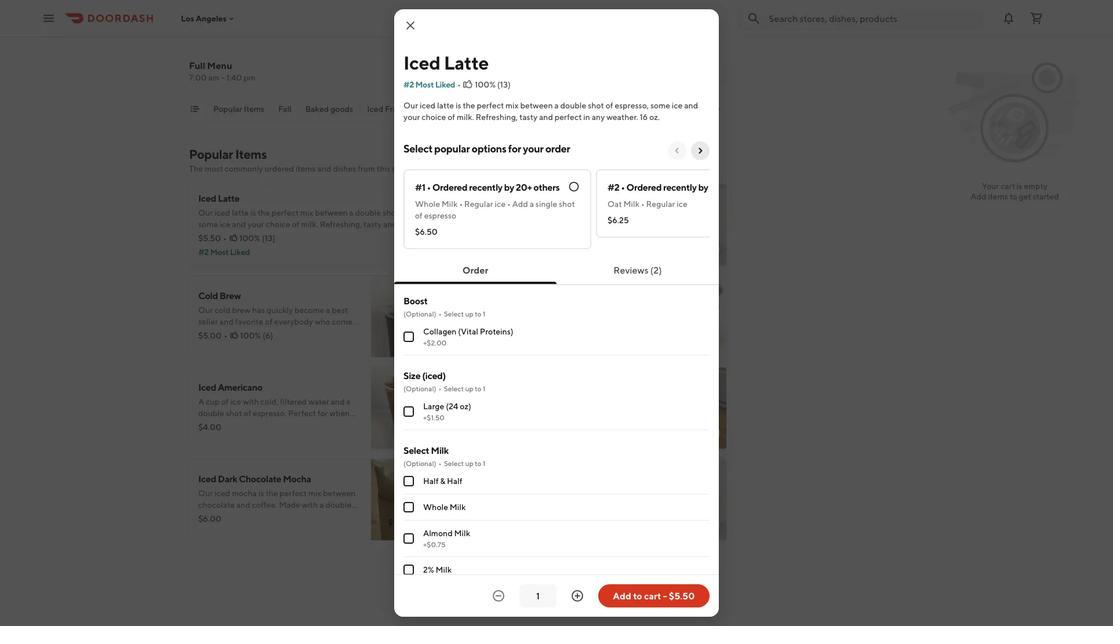 Task type: describe. For each thing, give the bounding box(es) containing it.
iced for iced hot matcha, chai and teas
[[696, 104, 712, 114]]

select milk group
[[404, 444, 710, 626]]

open menu image
[[42, 11, 56, 25]]

1 vertical spatial most
[[210, 247, 229, 257]]

to for cart
[[1010, 192, 1017, 201]]

add to cart - $5.50 button
[[598, 584, 710, 608]]

refreshing, inside our iced latte is the perfect mix between a double shot of espresso, some ice and your choice of milk. refreshing, tasty and perfect in any weather. 16 oz.
[[476, 112, 518, 122]]

Half & Half checkbox
[[404, 476, 414, 486]]

choice inside iced latte our iced latte is the perfect mix between a double shot of espresso, some ice and your choice of milk. refreshing, tasty and perfect in any weather. 16 oz.
[[266, 219, 290, 229]]

stars
[[217, 10, 232, 19]]

scroll menu navigation right image
[[713, 104, 722, 114]]

• inside boost (optional) • select up to 1
[[439, 310, 442, 318]]

iced frank specials
[[367, 104, 438, 114]]

iced frank specials button
[[367, 103, 438, 122]]

oz. inside iced latte our iced latte is the perfect mix between a double shot of espresso, some ice and your choice of milk. refreshing, tasty and perfect in any weather. 16 oz.
[[256, 231, 266, 241]]

los angeles
[[181, 13, 227, 23]]

and left scroll menu navigation right icon at the right top
[[684, 101, 698, 110]]

iced for iced americano
[[198, 382, 216, 393]]

your inside iced latte our iced latte is the perfect mix between a double shot of espresso, some ice and your choice of milk. refreshing, tasty and perfect in any weather. 16 oz.
[[248, 219, 264, 229]]

up for milk
[[465, 459, 474, 467]]

full
[[189, 60, 205, 71]]

2%
[[423, 565, 434, 575]]

tasty inside our iced latte is the perfect mix between a double shot of espresso, some ice and your choice of milk. refreshing, tasty and perfect in any weather. 16 oz.
[[519, 112, 538, 122]]

0 horizontal spatial liked
[[230, 247, 250, 257]]

size (iced) (optional) • select up to 1
[[404, 370, 486, 393]]

Whole Milk checkbox
[[404, 502, 414, 513]]

(vital
[[458, 327, 478, 336]]

recently for #1
[[469, 182, 503, 193]]

almond blueberry overnight oats
[[472, 199, 612, 210]]

cart inside button
[[644, 591, 661, 602]]

milk for almond milk +$0.75
[[454, 529, 470, 538]]

full menu 7:00 am - 1:40 pm
[[189, 60, 255, 82]]

2 half from the left
[[447, 476, 462, 486]]

between inside iced latte our iced latte is the perfect mix between a double shot of espresso, some ice and your choice of milk. refreshing, tasty and perfect in any weather. 16 oz.
[[315, 208, 348, 217]]

iced latte our iced latte is the perfect mix between a double shot of espresso, some ice and your choice of milk. refreshing, tasty and perfect in any weather. 16 oz.
[[198, 193, 444, 241]]

perfect up options
[[477, 101, 504, 110]]

up inside boost (optional) • select up to 1
[[465, 310, 474, 318]]

$5.50 inside button
[[669, 591, 695, 602]]

espresso
[[424, 211, 456, 220]]

dishes
[[333, 164, 356, 173]]

0 horizontal spatial #2 most liked
[[198, 247, 250, 257]]

goods
[[331, 104, 353, 114]]

iced latte dialog
[[394, 9, 784, 626]]

oat
[[608, 199, 622, 209]]

collagen
[[423, 327, 457, 336]]

mix inside our iced latte is the perfect mix between a double shot of espresso, some ice and your choice of milk. refreshing, tasty and perfect in any weather. 16 oz.
[[506, 101, 519, 110]]

large
[[423, 402, 444, 411]]

latte for iced latte
[[444, 52, 489, 73]]

half & half
[[423, 476, 462, 486]]

single
[[536, 199, 557, 209]]

16 inside our iced latte is the perfect mix between a double shot of espresso, some ice and your choice of milk. refreshing, tasty and perfect in any weather. 16 oz.
[[640, 112, 648, 122]]

milk for whole milk • regular ice • add a single shot of espresso
[[442, 199, 458, 209]]

#2 • ordered recently by 20+ others
[[608, 182, 754, 193]]

the
[[189, 164, 203, 173]]

iced dark chocolate mocha
[[198, 473, 311, 484]]

recently for #2
[[663, 182, 697, 193]]

perfect down ordered
[[272, 208, 299, 217]]

(optional) for select
[[404, 459, 436, 467]]

whole milk
[[423, 502, 466, 512]]

7:00
[[189, 73, 207, 82]]

fall button
[[278, 103, 291, 122]]

100% inside iced latte dialog
[[475, 80, 496, 89]]

baked goods button
[[305, 103, 353, 122]]

overnight
[[548, 199, 590, 210]]

los angeles button
[[181, 13, 236, 23]]

iced inside iced latte our iced latte is the perfect mix between a double shot of espresso, some ice and your choice of milk. refreshing, tasty and perfect in any weather. 16 oz.
[[214, 208, 230, 217]]

of left espresso
[[400, 208, 408, 217]]

of up popular
[[448, 112, 455, 122]]

brew
[[220, 290, 241, 301]]

frank for iced frank specials
[[385, 104, 406, 114]]

2 vertical spatial #2
[[198, 247, 209, 257]]

baked goods
[[305, 104, 353, 114]]

double inside our iced latte is the perfect mix between a double shot of espresso, some ice and your choice of milk. refreshing, tasty and perfect in any weather. 16 oz.
[[560, 101, 586, 110]]

oz)
[[460, 402, 471, 411]]

from
[[358, 164, 375, 173]]

(14)
[[529, 422, 543, 432]]

add inside whole milk • regular ice • add a single shot of espresso
[[512, 199, 528, 209]]

0 vertical spatial #2
[[404, 80, 414, 89]]

20+ for #1 • ordered recently by 20+ others
[[516, 182, 532, 193]]

Current quantity is 1 number field
[[526, 590, 550, 602]]

weather. inside our iced latte is the perfect mix between a double shot of espresso, some ice and your choice of milk. refreshing, tasty and perfect in any weather. 16 oz.
[[607, 112, 638, 122]]

select up store
[[404, 142, 433, 155]]

the inside our iced latte is the perfect mix between a double shot of espresso, some ice and your choice of milk. refreshing, tasty and perfect in any weather. 16 oz.
[[463, 101, 475, 110]]

2 horizontal spatial #2
[[608, 182, 620, 193]]

whole for whole milk • regular ice • add a single shot of espresso
[[415, 199, 440, 209]]

&
[[440, 476, 445, 486]]

americano
[[218, 382, 262, 393]]

baked
[[305, 104, 329, 114]]

next image
[[696, 146, 705, 155]]

angeles
[[196, 13, 227, 23]]

select milk (optional) • select up to 1
[[404, 445, 486, 467]]

our iced latte is the perfect mix between a double shot of espresso, some ice and your choice of milk. refreshing, tasty and perfect in any weather. 16 oz.
[[404, 101, 698, 122]]

(iced)
[[422, 370, 446, 381]]

iced frank staples
[[535, 104, 602, 114]]

refreshing, inside iced latte our iced latte is the perfect mix between a double shot of espresso, some ice and your choice of milk. refreshing, tasty and perfect in any weather. 16 oz.
[[320, 219, 362, 229]]

hot for hot frank staples
[[616, 104, 630, 114]]

some inside iced latte our iced latte is the perfect mix between a double shot of espresso, some ice and your choice of milk. refreshing, tasty and perfect in any weather. 16 oz.
[[198, 219, 218, 229]]

92% (14)
[[512, 422, 543, 432]]

2% milk
[[423, 565, 452, 575]]

iced for iced latte our iced latte is the perfect mix between a double shot of espresso, some ice and your choice of milk. refreshing, tasty and perfect in any weather. 16 oz.
[[198, 193, 216, 204]]

latte inside iced latte our iced latte is the perfect mix between a double shot of espresso, some ice and your choice of milk. refreshing, tasty and perfect in any weather. 16 oz.
[[232, 208, 249, 217]]

(2)
[[650, 265, 662, 276]]

- inside the full menu 7:00 am - 1:40 pm
[[221, 73, 225, 82]]

- inside button
[[663, 591, 667, 602]]

items inside popular items the most commonly ordered items and dishes from this store
[[296, 164, 316, 173]]

add to cart - $5.50
[[613, 591, 695, 602]]

our inside our iced latte is the perfect mix between a double shot of espresso, some ice and your choice of milk. refreshing, tasty and perfect in any weather. 16 oz.
[[404, 101, 418, 110]]

ordered for #1
[[432, 182, 467, 193]]

liked inside iced latte dialog
[[435, 80, 455, 89]]

select inside size (iced) (optional) • select up to 1
[[444, 384, 464, 393]]

your cart is empty add items to get started
[[971, 181, 1059, 201]]

proteins)
[[480, 327, 513, 336]]

mix inside iced latte our iced latte is the perfect mix between a double shot of espresso, some ice and your choice of milk. refreshing, tasty and perfect in any weather. 16 oz.
[[300, 208, 313, 217]]

ice inside our iced latte is the perfect mix between a double shot of espresso, some ice and your choice of milk. refreshing, tasty and perfect in any weather. 16 oz.
[[672, 101, 683, 110]]

menu
[[207, 60, 232, 71]]

perfect down #1
[[399, 219, 426, 229]]

chocolate
[[239, 473, 281, 484]]

mocha
[[283, 473, 311, 484]]

reviews (2) button
[[595, 259, 681, 282]]

whole milk • regular ice • add a single shot of espresso
[[415, 199, 575, 220]]

(optional) inside boost (optional) • select up to 1
[[404, 310, 436, 318]]

(6)
[[263, 331, 273, 340]]

#1
[[415, 182, 425, 193]]

• inside size (iced) (optional) • select up to 1
[[439, 384, 442, 393]]

others for #1 • ordered recently by 20+ others
[[534, 182, 560, 193]]

1 inside boost (optional) • select up to 1
[[483, 310, 486, 318]]

items for popular items
[[244, 104, 264, 114]]

am
[[208, 73, 220, 82]]

3 hot from the left
[[714, 104, 728, 114]]

your
[[982, 181, 999, 191]]

and down commonly
[[232, 219, 246, 229]]

oz. inside our iced latte is the perfect mix between a double shot of espresso, some ice and your choice of milk. refreshing, tasty and perfect in any weather. 16 oz.
[[650, 112, 660, 122]]

order
[[463, 265, 488, 276]]

and left the "$6.50"
[[383, 219, 397, 229]]

up for (iced)
[[465, 384, 474, 393]]

iced vanilla latte
[[472, 382, 542, 393]]

iced americano image
[[371, 367, 453, 449]]

milk for select milk (optional) • select up to 1
[[431, 445, 449, 456]]

some inside our iced latte is the perfect mix between a double shot of espresso, some ice and your choice of milk. refreshing, tasty and perfect in any weather. 16 oz.
[[651, 101, 670, 110]]

latte for iced latte our iced latte is the perfect mix between a double shot of espresso, some ice and your choice of milk. refreshing, tasty and perfect in any weather. 16 oz.
[[218, 193, 240, 204]]

boost group
[[404, 295, 710, 355]]

hot frank specials
[[452, 104, 521, 114]]

cold brew image
[[371, 275, 453, 358]]

100% (13) for iced latte
[[239, 233, 275, 243]]

a inside whole milk • regular ice • add a single shot of espresso
[[530, 199, 534, 209]]

frank for hot frank staples
[[632, 104, 653, 114]]

choice inside our iced latte is the perfect mix between a double shot of espresso, some ice and your choice of milk. refreshing, tasty and perfect in any weather. 16 oz.
[[422, 112, 446, 122]]

1 vertical spatial your
[[523, 142, 544, 155]]

of left 5
[[205, 10, 211, 19]]

100% (6)
[[240, 331, 273, 340]]

20+ for #2 • ordered recently by 20+ others
[[710, 182, 726, 193]]

(optional) for size
[[404, 384, 436, 393]]

increase quantity by 1 image
[[571, 589, 584, 603]]

(13) inside iced latte dialog
[[497, 80, 511, 89]]

empty
[[1024, 181, 1048, 191]]

ice inside iced latte our iced latte is the perfect mix between a double shot of espresso, some ice and your choice of milk. refreshing, tasty and perfect in any weather. 16 oz.
[[220, 219, 230, 229]]

perfect up order
[[555, 112, 582, 122]]

$6.50
[[415, 227, 438, 237]]

add inside button
[[613, 591, 631, 602]]

any inside our iced latte is the perfect mix between a double shot of espresso, some ice and your choice of milk. refreshing, tasty and perfect in any weather. 16 oz.
[[592, 112, 605, 122]]

latte inside our iced latte is the perfect mix between a double shot of espresso, some ice and your choice of milk. refreshing, tasty and perfect in any weather. 16 oz.
[[437, 101, 454, 110]]

of inside whole milk • regular ice • add a single shot of espresso
[[415, 211, 423, 220]]

los
[[181, 13, 194, 23]]

iced dark chocolate mocha image
[[371, 459, 453, 541]]

chai
[[761, 104, 778, 114]]

2 horizontal spatial latte
[[521, 382, 542, 393]]

and inside button
[[780, 104, 794, 114]]

fall
[[278, 104, 291, 114]]

1 half from the left
[[423, 476, 439, 486]]

staples for iced frank staples
[[575, 104, 602, 114]]

add button for iced vanilla latte
[[690, 424, 720, 442]]

and inside popular items the most commonly ordered items and dishes from this store
[[317, 164, 331, 173]]

hot frank staples button
[[616, 103, 682, 122]]

iced latte
[[404, 52, 489, 73]]

store
[[392, 164, 410, 173]]

regular for whole
[[464, 199, 493, 209]]

get
[[1019, 192, 1031, 201]]

pm
[[244, 73, 255, 82]]

most
[[205, 164, 223, 173]]

iced for iced latte
[[404, 52, 440, 73]]



Task type: locate. For each thing, give the bounding box(es) containing it.
1 vertical spatial whole
[[423, 502, 448, 512]]

+$0.75
[[423, 540, 446, 549]]

almond milk +$0.75
[[423, 529, 470, 549]]

perfect
[[477, 101, 504, 110], [555, 112, 582, 122], [272, 208, 299, 217], [399, 219, 426, 229]]

1 horizontal spatial half
[[447, 476, 462, 486]]

almond for almond milk +$0.75
[[423, 529, 453, 538]]

specials
[[408, 104, 438, 114], [490, 104, 521, 114]]

is up the get
[[1017, 181, 1022, 191]]

0 horizontal spatial #2
[[198, 247, 209, 257]]

1 vertical spatial double
[[355, 208, 381, 217]]

up
[[465, 310, 474, 318], [465, 384, 474, 393], [465, 459, 474, 467]]

decrease quantity by 1 image
[[492, 589, 506, 603]]

most down iced latte
[[415, 80, 434, 89]]

1 vertical spatial some
[[198, 219, 218, 229]]

some left scroll menu navigation right icon at the right top
[[651, 101, 670, 110]]

whole right whole milk checkbox
[[423, 502, 448, 512]]

add button
[[417, 241, 446, 259], [417, 332, 446, 351], [417, 424, 446, 442], [690, 424, 720, 442], [417, 515, 446, 534], [690, 515, 720, 534]]

dark
[[218, 473, 237, 484]]

0 vertical spatial milk.
[[457, 112, 474, 122]]

2 by from the left
[[698, 182, 708, 193]]

0 horizontal spatial 20+
[[516, 182, 532, 193]]

options
[[472, 142, 506, 155]]

#1 • ordered recently by 20+ others
[[415, 182, 560, 193]]

mix down popular items the most commonly ordered items and dishes from this store
[[300, 208, 313, 217]]

iced down close iced latte image
[[404, 52, 440, 73]]

latte
[[444, 52, 489, 73], [218, 193, 240, 204], [521, 382, 542, 393]]

latte right vanilla
[[521, 382, 542, 393]]

2 specials from the left
[[490, 104, 521, 114]]

milk. inside our iced latte is the perfect mix between a double shot of espresso, some ice and your choice of milk. refreshing, tasty and perfect in any weather. 16 oz.
[[457, 112, 474, 122]]

a left single on the top
[[530, 199, 534, 209]]

(13) for iced latte
[[262, 233, 275, 243]]

and left dishes
[[317, 164, 331, 173]]

recently up oat milk • regular ice
[[663, 182, 697, 193]]

milk up espresso
[[442, 199, 458, 209]]

1 horizontal spatial almond
[[472, 199, 505, 210]]

select up half & half checkbox
[[404, 445, 429, 456]]

shot right single on the top
[[559, 199, 575, 209]]

milk for whole milk
[[450, 502, 466, 512]]

1 horizontal spatial regular
[[646, 199, 675, 209]]

2% Milk checkbox
[[404, 565, 414, 575]]

100%
[[475, 80, 496, 89], [239, 233, 260, 243], [514, 239, 535, 249], [240, 331, 261, 340]]

(optional) inside the 'select milk (optional) • select up to 1'
[[404, 459, 436, 467]]

milk down half & half
[[450, 502, 466, 512]]

+$1.50
[[423, 413, 445, 422]]

select popular options for your order
[[404, 142, 570, 155]]

milk inside whole milk • regular ice • add a single shot of espresso
[[442, 199, 458, 209]]

0 horizontal spatial some
[[198, 219, 218, 229]]

1 staples from the left
[[575, 104, 602, 114]]

our down iced latte
[[404, 101, 418, 110]]

0 horizontal spatial -
[[221, 73, 225, 82]]

$6.25 inside iced latte dialog
[[608, 215, 629, 225]]

2 frank from the left
[[468, 104, 489, 114]]

milk down whole milk
[[454, 529, 470, 538]]

1 for milk
[[483, 459, 486, 467]]

up up oz) on the left bottom of page
[[465, 384, 474, 393]]

a inside our iced latte is the perfect mix between a double shot of espresso, some ice and your choice of milk. refreshing, tasty and perfect in any weather. 16 oz.
[[554, 101, 559, 110]]

iced hot matcha, chai and teas button
[[696, 103, 812, 122]]

to for (iced)
[[475, 384, 481, 393]]

$6.00
[[472, 239, 495, 249], [198, 514, 221, 524], [472, 514, 495, 524]]

frank for iced frank staples
[[552, 104, 573, 114]]

1 horizontal spatial double
[[560, 101, 586, 110]]

iced for iced dark chocolate mocha
[[198, 473, 216, 484]]

ordered up oat milk • regular ice
[[627, 182, 662, 193]]

1 specials from the left
[[408, 104, 438, 114]]

100% up hot frank specials
[[475, 80, 496, 89]]

1 1 from the top
[[483, 310, 486, 318]]

1 horizontal spatial $6.25
[[608, 215, 629, 225]]

any
[[592, 112, 605, 122], [198, 231, 211, 241]]

select up half & half
[[444, 459, 464, 467]]

1 horizontal spatial oz.
[[650, 112, 660, 122]]

-
[[221, 73, 225, 82], [663, 591, 667, 602]]

half
[[423, 476, 439, 486], [447, 476, 462, 486]]

ordered for #2
[[627, 182, 662, 193]]

iced left vanilla
[[472, 382, 490, 393]]

2 recently from the left
[[663, 182, 697, 193]]

staples for hot frank staples
[[655, 104, 682, 114]]

cold brew
[[198, 290, 241, 301]]

specials up popular
[[408, 104, 438, 114]]

boost
[[404, 295, 428, 306]]

iced down the most
[[198, 193, 216, 204]]

1 vertical spatial between
[[315, 208, 348, 217]]

most inside iced latte dialog
[[415, 80, 434, 89]]

0 vertical spatial $6.25
[[608, 215, 629, 225]]

iced americano
[[198, 382, 262, 393]]

almond down "#1 • ordered recently by 20+ others"
[[472, 199, 505, 210]]

popular for popular items the most commonly ordered items and dishes from this store
[[189, 147, 233, 162]]

0 horizontal spatial staples
[[575, 104, 602, 114]]

1 horizontal spatial our
[[404, 101, 418, 110]]

specials inside iced frank specials button
[[408, 104, 438, 114]]

shot inside iced latte our iced latte is the perfect mix between a double shot of espresso, some ice and your choice of milk. refreshing, tasty and perfect in any weather. 16 oz.
[[383, 208, 399, 217]]

reviews (2)
[[614, 265, 662, 276]]

between down dishes
[[315, 208, 348, 217]]

whole up espresso
[[415, 199, 440, 209]]

frank for hot frank specials
[[468, 104, 489, 114]]

0 vertical spatial items
[[296, 164, 316, 173]]

0 vertical spatial #2 most liked
[[404, 80, 455, 89]]

(13) for almond blueberry overnight oats
[[536, 239, 549, 249]]

oats
[[592, 199, 612, 210]]

and up order
[[539, 112, 553, 122]]

others for #2 • ordered recently by 20+ others
[[728, 182, 754, 193]]

ice
[[672, 101, 683, 110], [495, 199, 506, 209], [677, 199, 688, 209], [220, 219, 230, 229]]

2 horizontal spatial 100% (13)
[[514, 239, 549, 249]]

popular
[[434, 142, 470, 155]]

$6.25 left 92%
[[472, 422, 493, 432]]

between up order
[[520, 101, 553, 110]]

1 vertical spatial tasty
[[364, 219, 382, 229]]

2 vertical spatial your
[[248, 219, 264, 229]]

1 hot from the left
[[452, 104, 466, 114]]

1 down $6.25 •
[[483, 459, 486, 467]]

whole for whole milk
[[423, 502, 448, 512]]

of
[[205, 10, 211, 19], [606, 101, 613, 110], [448, 112, 455, 122], [400, 208, 408, 217], [415, 211, 423, 220], [292, 219, 299, 229]]

items right ordered
[[296, 164, 316, 173]]

iced down iced latte
[[420, 101, 435, 110]]

is inside your cart is empty add items to get started
[[1017, 181, 1022, 191]]

items inside popular items button
[[244, 104, 264, 114]]

$6.25 •
[[472, 422, 499, 432]]

of 5 stars
[[205, 10, 232, 19]]

$5.50 •
[[198, 233, 227, 243]]

almond up +$0.75
[[423, 529, 453, 538]]

1 vertical spatial items
[[988, 192, 1008, 201]]

iced left "americano"
[[198, 382, 216, 393]]

16 inside iced latte our iced latte is the perfect mix between a double shot of espresso, some ice and your choice of milk. refreshing, tasty and perfect in any weather. 16 oz.
[[246, 231, 254, 241]]

1 20+ from the left
[[516, 182, 532, 193]]

0 horizontal spatial cart
[[644, 591, 661, 602]]

2 vertical spatial up
[[465, 459, 474, 467]]

and
[[684, 101, 698, 110], [780, 104, 794, 114], [539, 112, 553, 122], [317, 164, 331, 173], [232, 219, 246, 229], [383, 219, 397, 229]]

boost (optional) • select up to 1
[[404, 295, 486, 318]]

0 horizontal spatial refreshing,
[[320, 219, 362, 229]]

is inside iced latte our iced latte is the perfect mix between a double shot of espresso, some ice and your choice of milk. refreshing, tasty and perfect in any weather. 16 oz.
[[250, 208, 256, 217]]

iced for iced frank specials
[[367, 104, 383, 114]]

1 horizontal spatial 16
[[640, 112, 648, 122]]

to inside size (iced) (optional) • select up to 1
[[475, 384, 481, 393]]

1 vertical spatial #2 most liked
[[198, 247, 250, 257]]

add inside your cart is empty add items to get started
[[971, 192, 987, 201]]

1 horizontal spatial some
[[651, 101, 670, 110]]

(optional)
[[404, 310, 436, 318], [404, 384, 436, 393], [404, 459, 436, 467]]

a up order
[[554, 101, 559, 110]]

1 by from the left
[[504, 182, 514, 193]]

3 (optional) from the top
[[404, 459, 436, 467]]

0 horizontal spatial latte
[[232, 208, 249, 217]]

1 horizontal spatial (13)
[[497, 80, 511, 89]]

1 vertical spatial espresso,
[[410, 208, 444, 217]]

1 others from the left
[[534, 182, 560, 193]]

1 horizontal spatial 20+
[[710, 182, 726, 193]]

1 horizontal spatial cart
[[1001, 181, 1015, 191]]

ice down #2 • ordered recently by 20+ others
[[677, 199, 688, 209]]

espresso, inside iced latte our iced latte is the perfect mix between a double shot of espresso, some ice and your choice of milk. refreshing, tasty and perfect in any weather. 16 oz.
[[410, 208, 444, 217]]

of up the "$6.50"
[[415, 211, 423, 220]]

1 horizontal spatial $5.50
[[472, 331, 495, 340]]

liked up brew
[[230, 247, 250, 257]]

0 vertical spatial in
[[583, 112, 590, 122]]

1 horizontal spatial liked
[[435, 80, 455, 89]]

by for #1 • ordered recently by 20+ others
[[504, 182, 514, 193]]

0 horizontal spatial specials
[[408, 104, 438, 114]]

1 vertical spatial 1
[[483, 384, 486, 393]]

notification bell image
[[1002, 11, 1016, 25]]

latte inside dialog
[[444, 52, 489, 73]]

size
[[404, 370, 421, 381]]

92%
[[512, 422, 528, 432]]

$5.50
[[198, 233, 221, 243], [472, 331, 495, 340], [669, 591, 695, 602]]

the inside iced latte our iced latte is the perfect mix between a double shot of espresso, some ice and your choice of milk. refreshing, tasty and perfect in any weather. 16 oz.
[[258, 208, 270, 217]]

matcha,
[[729, 104, 759, 114]]

double inside iced latte our iced latte is the perfect mix between a double shot of espresso, some ice and your choice of milk. refreshing, tasty and perfect in any weather. 16 oz.
[[355, 208, 381, 217]]

2 horizontal spatial a
[[554, 101, 559, 110]]

to
[[1010, 192, 1017, 201], [475, 310, 481, 318], [475, 384, 481, 393], [475, 459, 481, 467], [633, 591, 642, 602]]

1 frank from the left
[[385, 104, 406, 114]]

20+
[[516, 182, 532, 193], [710, 182, 726, 193]]

1 (optional) from the top
[[404, 310, 436, 318]]

100% right $5.50 •
[[239, 233, 260, 243]]

choice up popular
[[422, 112, 446, 122]]

large (24 oz) +$1.50
[[423, 402, 471, 422]]

1 vertical spatial refreshing,
[[320, 219, 362, 229]]

#2 most liked down iced latte
[[404, 80, 455, 89]]

to for milk
[[475, 459, 481, 467]]

in inside iced latte our iced latte is the perfect mix between a double shot of espresso, some ice and your choice of milk. refreshing, tasty and perfect in any weather. 16 oz.
[[428, 219, 434, 229]]

regular inside whole milk • regular ice • add a single shot of espresso
[[464, 199, 493, 209]]

to inside your cart is empty add items to get started
[[1010, 192, 1017, 201]]

milk for 2% milk
[[436, 565, 452, 575]]

2 regular from the left
[[646, 199, 675, 209]]

100% (13) down blueberry
[[514, 239, 549, 249]]

2 vertical spatial is
[[250, 208, 256, 217]]

$6.25 for $6.25 •
[[472, 422, 493, 432]]

1 vertical spatial mix
[[300, 208, 313, 217]]

popular down 1:40
[[213, 104, 242, 114]]

espresso, inside our iced latte is the perfect mix between a double shot of espresso, some ice and your choice of milk. refreshing, tasty and perfect in any weather. 16 oz.
[[615, 101, 649, 110]]

100% for almond blueberry overnight oats
[[514, 239, 535, 249]]

1 vertical spatial milk.
[[301, 219, 318, 229]]

regular for oat
[[646, 199, 675, 209]]

previous image
[[673, 146, 682, 155]]

(optional) down size
[[404, 384, 436, 393]]

refreshing, up options
[[476, 112, 518, 122]]

0 vertical spatial refreshing,
[[476, 112, 518, 122]]

0 vertical spatial up
[[465, 310, 474, 318]]

+$2.00
[[423, 339, 446, 347]]

$5.00
[[198, 331, 222, 340]]

$6.25 for $6.25
[[608, 215, 629, 225]]

None checkbox
[[404, 332, 414, 342], [404, 406, 414, 417], [404, 533, 414, 544], [404, 332, 414, 342], [404, 406, 414, 417], [404, 533, 414, 544]]

0 horizontal spatial mix
[[300, 208, 313, 217]]

ice down "#1 • ordered recently by 20+ others"
[[495, 199, 506, 209]]

almond for almond blueberry overnight oats
[[472, 199, 505, 210]]

shot
[[588, 101, 604, 110], [559, 199, 575, 209], [383, 208, 399, 217]]

1 left vanilla
[[483, 384, 486, 393]]

0 horizontal spatial your
[[248, 219, 264, 229]]

popular items
[[213, 104, 264, 114]]

up up (vital
[[465, 310, 474, 318]]

iced for iced frank staples
[[535, 104, 551, 114]]

iced for iced vanilla latte
[[472, 382, 490, 393]]

by for #2 • ordered recently by 20+ others
[[698, 182, 708, 193]]

• inside the 'select milk (optional) • select up to 1'
[[439, 459, 442, 467]]

1 regular from the left
[[464, 199, 493, 209]]

order button
[[444, 259, 507, 282]]

is
[[456, 101, 461, 110], [1017, 181, 1022, 191], [250, 208, 256, 217]]

iced up order
[[535, 104, 551, 114]]

2 up from the top
[[465, 384, 474, 393]]

cart inside your cart is empty add items to get started
[[1001, 181, 1015, 191]]

1 for (iced)
[[483, 384, 486, 393]]

$4.00
[[198, 422, 221, 432]]

0 vertical spatial double
[[560, 101, 586, 110]]

latte down iced latte
[[437, 101, 454, 110]]

1 vertical spatial iced
[[214, 208, 230, 217]]

1 horizontal spatial tasty
[[519, 112, 538, 122]]

0 horizontal spatial is
[[250, 208, 256, 217]]

1 vertical spatial items
[[235, 147, 267, 162]]

2 hot from the left
[[616, 104, 630, 114]]

by
[[504, 182, 514, 193], [698, 182, 708, 193]]

milk up "&"
[[431, 445, 449, 456]]

(optional) down boost
[[404, 310, 436, 318]]

by down next icon
[[698, 182, 708, 193]]

popular inside button
[[213, 104, 242, 114]]

1 horizontal spatial weather.
[[607, 112, 638, 122]]

0 vertical spatial our
[[404, 101, 418, 110]]

1 vertical spatial $5.50
[[472, 331, 495, 340]]

specials for hot frank specials
[[490, 104, 521, 114]]

1 vertical spatial in
[[428, 219, 434, 229]]

a inside iced latte our iced latte is the perfect mix between a double shot of espresso, some ice and your choice of milk. refreshing, tasty and perfect in any weather. 16 oz.
[[349, 208, 354, 217]]

specials inside the hot frank specials button
[[490, 104, 521, 114]]

hot latte image
[[645, 275, 727, 358]]

in inside our iced latte is the perfect mix between a double shot of espresso, some ice and your choice of milk. refreshing, tasty and perfect in any weather. 16 oz.
[[583, 112, 590, 122]]

5
[[212, 10, 216, 19]]

select up collagen
[[444, 310, 464, 318]]

1 horizontal spatial #2
[[404, 80, 414, 89]]

2 others from the left
[[728, 182, 754, 193]]

0 horizontal spatial $5.50
[[198, 233, 221, 243]]

$5.50 for $5.50
[[472, 331, 495, 340]]

iced hot matcha, chai and teas
[[696, 104, 812, 114]]

regular down #2 • ordered recently by 20+ others
[[646, 199, 675, 209]]

iced
[[420, 101, 435, 110], [214, 208, 230, 217]]

select inside boost (optional) • select up to 1
[[444, 310, 464, 318]]

0 horizontal spatial recently
[[469, 182, 503, 193]]

iced inside iced latte our iced latte is the perfect mix between a double shot of espresso, some ice and your choice of milk. refreshing, tasty and perfect in any weather. 16 oz.
[[198, 193, 216, 204]]

1:40
[[226, 73, 242, 82]]

almond blueberry overnight oats image
[[645, 184, 727, 266]]

$5.00 •
[[198, 331, 227, 340]]

(optional) up half & half checkbox
[[404, 459, 436, 467]]

regular
[[464, 199, 493, 209], [646, 199, 675, 209]]

0 vertical spatial liked
[[435, 80, 455, 89]]

0 horizontal spatial oz.
[[256, 231, 266, 241]]

1 horizontal spatial the
[[463, 101, 475, 110]]

items for popular items the most commonly ordered items and dishes from this store
[[235, 147, 267, 162]]

1 vertical spatial is
[[1017, 181, 1022, 191]]

100% left (6)
[[240, 331, 261, 340]]

whole inside select milk group
[[423, 502, 448, 512]]

1 inside size (iced) (optional) • select up to 1
[[483, 384, 486, 393]]

1 horizontal spatial your
[[404, 112, 420, 122]]

hot up popular
[[452, 104, 466, 114]]

add button for iced americano
[[417, 424, 446, 442]]

almond inside almond milk +$0.75
[[423, 529, 453, 538]]

our up $5.50 •
[[198, 208, 213, 217]]

items up commonly
[[235, 147, 267, 162]]

1 vertical spatial oz.
[[256, 231, 266, 241]]

iced left scroll menu navigation right icon at the right top
[[696, 104, 712, 114]]

#2
[[404, 80, 414, 89], [608, 182, 620, 193], [198, 247, 209, 257]]

whole inside whole milk • regular ice • add a single shot of espresso
[[415, 199, 440, 209]]

2 staples from the left
[[655, 104, 682, 114]]

size (iced) group
[[404, 369, 710, 430]]

tasty inside iced latte our iced latte is the perfect mix between a double shot of espresso, some ice and your choice of milk. refreshing, tasty and perfect in any weather. 16 oz.
[[364, 219, 382, 229]]

between inside our iced latte is the perfect mix between a double shot of espresso, some ice and your choice of milk. refreshing, tasty and perfect in any weather. 16 oz.
[[520, 101, 553, 110]]

iced right 'goods'
[[367, 104, 383, 114]]

1 up from the top
[[465, 310, 474, 318]]

2 horizontal spatial $5.50
[[669, 591, 695, 602]]

oat milk • regular ice
[[608, 199, 688, 209]]

2 horizontal spatial your
[[523, 142, 544, 155]]

2 horizontal spatial hot
[[714, 104, 728, 114]]

0 vertical spatial most
[[415, 80, 434, 89]]

0 vertical spatial iced
[[420, 101, 435, 110]]

and left teas
[[780, 104, 794, 114]]

specials for iced frank specials
[[408, 104, 438, 114]]

frank
[[385, 104, 406, 114], [468, 104, 489, 114], [552, 104, 573, 114], [632, 104, 653, 114]]

is down commonly
[[250, 208, 256, 217]]

0 vertical spatial weather.
[[607, 112, 638, 122]]

100% (13) inside iced latte dialog
[[475, 80, 511, 89]]

your inside our iced latte is the perfect mix between a double shot of espresso, some ice and your choice of milk. refreshing, tasty and perfect in any weather. 16 oz.
[[404, 112, 420, 122]]

tasty
[[519, 112, 538, 122], [364, 219, 382, 229]]

1 vertical spatial (optional)
[[404, 384, 436, 393]]

hot for hot frank specials
[[452, 104, 466, 114]]

0 items, open order cart image
[[1030, 11, 1044, 25]]

recently
[[469, 182, 503, 193], [663, 182, 697, 193]]

100% (13) right $5.50 •
[[239, 233, 275, 243]]

a down dishes
[[349, 208, 354, 217]]

add button for cold brew
[[417, 332, 446, 351]]

add button for iced dark chocolate mocha
[[417, 515, 446, 534]]

$6.25 down oat
[[608, 215, 629, 225]]

our inside iced latte our iced latte is the perfect mix between a double shot of espresso, some ice and your choice of milk. refreshing, tasty and perfect in any weather. 16 oz.
[[198, 208, 213, 217]]

whole
[[415, 199, 440, 209], [423, 502, 448, 512]]

overnight oats apple cinnamon image
[[645, 459, 727, 541]]

ice inside whole milk • regular ice • add a single shot of espresso
[[495, 199, 506, 209]]

3 frank from the left
[[552, 104, 573, 114]]

to inside the 'select milk (optional) • select up to 1'
[[475, 459, 481, 467]]

items left fall
[[244, 104, 264, 114]]

shot inside whole milk • regular ice • add a single shot of espresso
[[559, 199, 575, 209]]

0 horizontal spatial iced
[[214, 208, 230, 217]]

tasty left the "$6.50"
[[364, 219, 382, 229]]

1 horizontal spatial -
[[663, 591, 667, 602]]

2 vertical spatial (optional)
[[404, 459, 436, 467]]

1 inside the 'select milk (optional) • select up to 1'
[[483, 459, 486, 467]]

latte down the most
[[218, 193, 240, 204]]

0 horizontal spatial 16
[[246, 231, 254, 241]]

#2 most liked inside iced latte dialog
[[404, 80, 455, 89]]

some up $5.50 •
[[198, 219, 218, 229]]

1 horizontal spatial choice
[[422, 112, 446, 122]]

(13) down 'almond blueberry overnight oats'
[[536, 239, 549, 249]]

100% (13) for almond blueberry overnight oats
[[514, 239, 549, 249]]

half left "&"
[[423, 476, 439, 486]]

0 horizontal spatial the
[[258, 208, 270, 217]]

0 horizontal spatial a
[[349, 208, 354, 217]]

of left hot frank staples on the top of the page
[[606, 101, 613, 110]]

iced frank staples button
[[535, 103, 602, 122]]

0 vertical spatial almond
[[472, 199, 505, 210]]

100% (13) up hot frank specials
[[475, 80, 511, 89]]

to inside button
[[633, 591, 642, 602]]

1 horizontal spatial refreshing,
[[476, 112, 518, 122]]

hot
[[452, 104, 466, 114], [616, 104, 630, 114], [714, 104, 728, 114]]

1 vertical spatial $6.25
[[472, 422, 493, 432]]

2 ordered from the left
[[627, 182, 662, 193]]

specials up for
[[490, 104, 521, 114]]

shot inside our iced latte is the perfect mix between a double shot of espresso, some ice and your choice of milk. refreshing, tasty and perfect in any weather. 16 oz.
[[588, 101, 604, 110]]

up inside size (iced) (optional) • select up to 1
[[465, 384, 474, 393]]

1 ordered from the left
[[432, 182, 467, 193]]

1 recently from the left
[[469, 182, 503, 193]]

(13) right $5.50 •
[[262, 233, 275, 243]]

popular items the most commonly ordered items and dishes from this store
[[189, 147, 410, 173]]

a
[[554, 101, 559, 110], [530, 199, 534, 209], [349, 208, 354, 217]]

your down commonly
[[248, 219, 264, 229]]

hot frank specials button
[[452, 103, 521, 122]]

any inside iced latte our iced latte is the perfect mix between a double shot of espresso, some ice and your choice of milk. refreshing, tasty and perfect in any weather. 16 oz.
[[198, 231, 211, 241]]

items inside popular items the most commonly ordered items and dishes from this store
[[235, 147, 267, 162]]

of down ordered
[[292, 219, 299, 229]]

1 horizontal spatial mix
[[506, 101, 519, 110]]

0 horizontal spatial choice
[[266, 219, 290, 229]]

0 horizontal spatial tasty
[[364, 219, 382, 229]]

#2 most liked
[[404, 80, 455, 89], [198, 247, 250, 257]]

ordered right #1
[[432, 182, 467, 193]]

ordered
[[432, 182, 467, 193], [627, 182, 662, 193]]

0 vertical spatial popular
[[213, 104, 242, 114]]

latte inside iced latte our iced latte is the perfect mix between a double shot of espresso, some ice and your choice of milk. refreshing, tasty and perfect in any weather. 16 oz.
[[218, 193, 240, 204]]

1 horizontal spatial 100% (13)
[[475, 80, 511, 89]]

latte up hot frank specials
[[444, 52, 489, 73]]

is inside our iced latte is the perfect mix between a double shot of espresso, some ice and your choice of milk. refreshing, tasty and perfect in any weather. 16 oz.
[[456, 101, 461, 110]]

milk for oat milk • regular ice
[[624, 199, 640, 209]]

100% for iced latte
[[239, 233, 260, 243]]

4 frank from the left
[[632, 104, 653, 114]]

3 up from the top
[[465, 459, 474, 467]]

2 20+ from the left
[[710, 182, 726, 193]]

up inside the 'select milk (optional) • select up to 1'
[[465, 459, 474, 467]]

ice left scroll menu navigation right icon at the right top
[[672, 101, 683, 110]]

$5.50 for $5.50 •
[[198, 233, 221, 243]]

(13) up hot frank specials
[[497, 80, 511, 89]]

items inside your cart is empty add items to get started
[[988, 192, 1008, 201]]

2 1 from the top
[[483, 384, 486, 393]]

weather.
[[607, 112, 638, 122], [213, 231, 245, 241]]

iced vanilla latte image
[[645, 367, 727, 449]]

mix
[[506, 101, 519, 110], [300, 208, 313, 217]]

16
[[640, 112, 648, 122], [246, 231, 254, 241]]

iced inside our iced latte is the perfect mix between a double shot of espresso, some ice and your choice of milk. refreshing, tasty and perfect in any weather. 16 oz.
[[420, 101, 435, 110]]

1 horizontal spatial a
[[530, 199, 534, 209]]

vanilla
[[492, 382, 519, 393]]

iced inside dialog
[[404, 52, 440, 73]]

0 horizontal spatial any
[[198, 231, 211, 241]]

double down from
[[355, 208, 381, 217]]

for
[[508, 142, 521, 155]]

0 horizontal spatial in
[[428, 219, 434, 229]]

double up order
[[560, 101, 586, 110]]

the down ordered
[[258, 208, 270, 217]]

100% right $6.00 •
[[514, 239, 535, 249]]

collagen (vital proteins) +$2.00
[[423, 327, 513, 347]]

100% for cold brew
[[240, 331, 261, 340]]

iced left dark
[[198, 473, 216, 484]]

(optional) inside size (iced) (optional) • select up to 1
[[404, 384, 436, 393]]

items down 'your'
[[988, 192, 1008, 201]]

1 horizontal spatial latte
[[444, 52, 489, 73]]

milk. inside iced latte our iced latte is the perfect mix between a double shot of espresso, some ice and your choice of milk. refreshing, tasty and perfect in any weather. 16 oz.
[[301, 219, 318, 229]]

popular inside popular items the most commonly ordered items and dishes from this store
[[189, 147, 233, 162]]

2 (optional) from the top
[[404, 384, 436, 393]]

close iced latte image
[[404, 19, 417, 32]]

1 horizontal spatial shot
[[559, 199, 575, 209]]

popular for popular items
[[213, 104, 242, 114]]

half right "&"
[[447, 476, 462, 486]]

0 vertical spatial cart
[[1001, 181, 1015, 191]]

iced
[[404, 52, 440, 73], [367, 104, 383, 114], [535, 104, 551, 114], [696, 104, 712, 114], [198, 193, 216, 204], [198, 382, 216, 393], [472, 382, 490, 393], [198, 473, 216, 484]]

#2 down $5.50 •
[[198, 247, 209, 257]]

to inside boost (optional) • select up to 1
[[475, 310, 481, 318]]

0 horizontal spatial items
[[296, 164, 316, 173]]

0 horizontal spatial weather.
[[213, 231, 245, 241]]

up down $6.25 •
[[465, 459, 474, 467]]

items
[[296, 164, 316, 173], [988, 192, 1008, 201]]

recently up whole milk • regular ice • add a single shot of espresso
[[469, 182, 503, 193]]

weather. inside iced latte our iced latte is the perfect mix between a double shot of espresso, some ice and your choice of milk. refreshing, tasty and perfect in any weather. 16 oz.
[[213, 231, 245, 241]]

0 horizontal spatial others
[[534, 182, 560, 193]]

3 1 from the top
[[483, 459, 486, 467]]



Task type: vqa. For each thing, say whether or not it's contained in the screenshot.
Louisiana Famous Fried Chicken DIALOG
no



